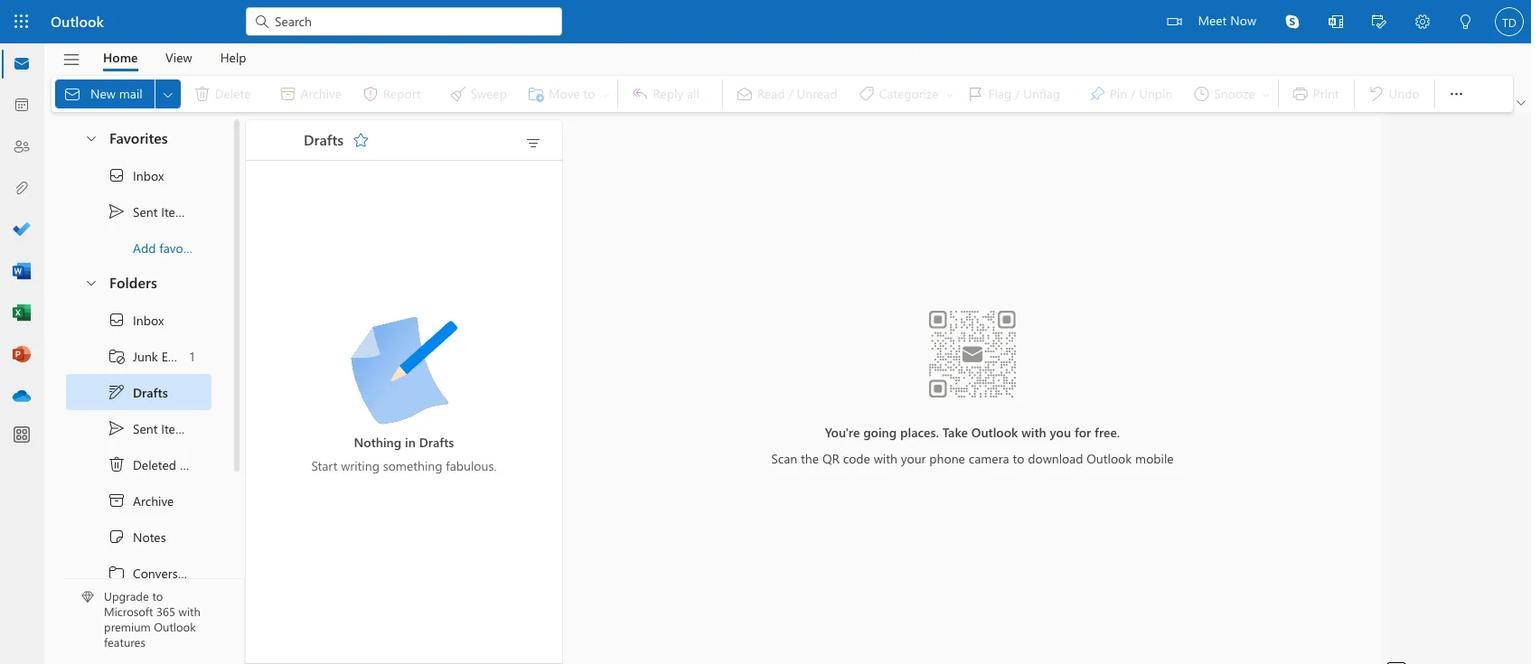 Task type: locate. For each thing, give the bounding box(es) containing it.
0 vertical spatial inbox
[[133, 167, 164, 184]]

favorites tree
[[66, 114, 212, 266]]

premium
[[104, 619, 151, 635]]

items right deleted
[[180, 456, 210, 473]]


[[161, 87, 175, 102], [84, 131, 99, 145], [84, 275, 99, 290]]

free.
[[1095, 423, 1120, 441]]

items up  deleted items
[[161, 420, 192, 437]]

2  inbox from the top
[[108, 311, 164, 329]]

 inbox inside tree
[[108, 311, 164, 329]]

1 horizontal spatial with
[[874, 450, 898, 467]]

 inbox down 'favorites' tree item
[[108, 166, 164, 184]]


[[1285, 14, 1300, 29]]

365
[[156, 604, 175, 619]]

application
[[0, 0, 1531, 664]]

 button
[[1271, 0, 1314, 43]]

drafts
[[304, 130, 344, 149], [133, 384, 168, 401], [419, 433, 454, 451]]

2  tree item from the top
[[66, 410, 212, 447]]

1  sent items from the top
[[108, 202, 192, 221]]

your
[[901, 450, 926, 467]]

 down  new mail
[[84, 131, 99, 145]]

with right 365
[[179, 604, 201, 619]]

view
[[165, 48, 192, 66]]

 sent items inside favorites tree
[[108, 202, 192, 221]]

phone
[[930, 450, 965, 467]]

2  tree item from the top
[[66, 302, 212, 338]]


[[352, 131, 370, 149]]

1 vertical spatial to
[[152, 589, 163, 604]]

folders tree item
[[66, 266, 212, 302]]

2 horizontal spatial with
[[1022, 423, 1046, 441]]

 down 'favorites' tree item
[[108, 166, 126, 184]]

outlook
[[51, 12, 104, 31], [972, 423, 1018, 441], [1087, 450, 1132, 467], [154, 619, 196, 635]]

 tree item down the favorites
[[66, 157, 212, 193]]


[[62, 50, 81, 69]]

1 vertical spatial sent
[[133, 420, 158, 437]]

0 vertical spatial sent
[[133, 203, 158, 220]]

 left folders
[[84, 275, 99, 290]]

camera
[[969, 450, 1009, 467]]

 button
[[1513, 94, 1529, 112]]

something
[[383, 457, 442, 474]]

0 vertical spatial  tree item
[[66, 157, 212, 193]]

account manager for test dummy image
[[1495, 7, 1524, 36]]

 inbox down folders tree item
[[108, 311, 164, 329]]

places.
[[900, 423, 939, 441]]

start
[[311, 457, 338, 474]]

 inside popup button
[[161, 87, 175, 102]]

 tree item
[[66, 338, 212, 374]]

calendar image
[[13, 97, 31, 115]]

 inside folders tree item
[[84, 275, 99, 290]]

2 horizontal spatial drafts
[[419, 433, 454, 451]]

with down going on the right bottom of the page
[[874, 450, 898, 467]]

drafts inside the drafts 
[[304, 130, 344, 149]]

items up favorite
[[161, 203, 192, 220]]

with left 'you'
[[1022, 423, 1046, 441]]

0 horizontal spatial drafts
[[133, 384, 168, 401]]

outlook banner
[[0, 0, 1531, 46]]

 button inside 'favorites' tree item
[[75, 121, 106, 155]]

1 horizontal spatial to
[[1013, 450, 1024, 467]]


[[108, 166, 126, 184], [108, 311, 126, 329]]

1  inbox from the top
[[108, 166, 164, 184]]

0 vertical spatial with
[[1022, 423, 1046, 441]]

you're
[[825, 423, 860, 441]]

view button
[[152, 43, 206, 71]]

 tree item
[[66, 447, 212, 483]]

1 vertical spatial  tree item
[[66, 410, 212, 447]]

outlook right premium
[[154, 619, 196, 635]]


[[524, 135, 542, 153]]

 button
[[155, 80, 181, 108]]

drafts right 
[[133, 384, 168, 401]]

1  from the top
[[108, 166, 126, 184]]

to right camera
[[1013, 450, 1024, 467]]

drafts right in
[[419, 433, 454, 451]]

1 vertical spatial  tree item
[[66, 302, 212, 338]]

mail
[[119, 85, 143, 102]]

2 sent from the top
[[133, 420, 158, 437]]

0 horizontal spatial with
[[179, 604, 201, 619]]

folders
[[109, 273, 157, 292]]

tab list
[[89, 43, 260, 71]]

word image
[[13, 263, 31, 281]]

junk
[[133, 348, 158, 365]]

microsoft
[[104, 604, 153, 619]]

1 vertical spatial  inbox
[[108, 311, 164, 329]]

inbox
[[133, 167, 164, 184], [133, 311, 164, 329]]

1 vertical spatial drafts
[[133, 384, 168, 401]]

 inside favorites tree
[[108, 166, 126, 184]]

home
[[103, 48, 138, 66]]

 sent items up deleted
[[108, 419, 192, 438]]

0 vertical spatial items
[[161, 203, 192, 220]]

tree
[[66, 302, 212, 627]]

in
[[405, 433, 416, 451]]

going
[[863, 423, 897, 441]]


[[1459, 14, 1473, 29]]

 for favorites
[[84, 131, 99, 145]]

sent
[[133, 203, 158, 220], [133, 420, 158, 437]]

 sent items
[[108, 202, 192, 221], [108, 419, 192, 438]]

2 vertical spatial with
[[179, 604, 201, 619]]

 button
[[1439, 76, 1475, 112]]

 tree item
[[66, 157, 212, 193], [66, 302, 212, 338]]

1
[[190, 348, 194, 365]]

to inside the upgrade to microsoft 365 with premium outlook features
[[152, 589, 163, 604]]

you
[[1050, 423, 1071, 441]]

Search for email, meetings, files and more. field
[[273, 11, 551, 30]]

inbox down 'favorites' tree item
[[133, 167, 164, 184]]

0 vertical spatial  button
[[75, 121, 106, 155]]

 button down  new mail
[[75, 121, 106, 155]]

 tree item up add
[[66, 193, 212, 230]]

 right mail
[[161, 87, 175, 102]]

outlook up  on the left
[[51, 12, 104, 31]]

0 vertical spatial  sent items
[[108, 202, 192, 221]]

download
[[1028, 450, 1083, 467]]

 tree item
[[66, 193, 212, 230], [66, 410, 212, 447]]

 tree item up junk
[[66, 302, 212, 338]]

inbox inside favorites tree
[[133, 167, 164, 184]]

1 vertical spatial 
[[108, 419, 126, 438]]

2  sent items from the top
[[108, 419, 192, 438]]

1  from the top
[[108, 202, 126, 221]]

 inbox
[[108, 166, 164, 184], [108, 311, 164, 329]]

1 vertical spatial inbox
[[133, 311, 164, 329]]

sent up the  tree item
[[133, 420, 158, 437]]

to
[[1013, 450, 1024, 467], [152, 589, 163, 604]]

 new mail
[[63, 85, 143, 103]]

the
[[801, 450, 819, 467]]

 up 
[[108, 311, 126, 329]]

0 vertical spatial 
[[161, 87, 175, 102]]


[[108, 383, 126, 401]]

outlook link
[[51, 0, 104, 43]]

help button
[[207, 43, 260, 71]]

1  button from the top
[[75, 121, 106, 155]]

excel image
[[13, 305, 31, 323]]

notes
[[133, 528, 166, 546]]

2  button from the top
[[75, 266, 106, 299]]

0 vertical spatial 
[[108, 202, 126, 221]]

mobile
[[1135, 450, 1174, 467]]


[[1416, 14, 1430, 29]]

with inside the upgrade to microsoft 365 with premium outlook features
[[179, 604, 201, 619]]

items inside  deleted items
[[180, 456, 210, 473]]

0 vertical spatial 
[[108, 166, 126, 184]]

 tree item down the  drafts
[[66, 410, 212, 447]]

with
[[1022, 423, 1046, 441], [874, 450, 898, 467], [179, 604, 201, 619]]

inbox up  junk email 1 at the bottom left of page
[[133, 311, 164, 329]]

 tree item
[[66, 519, 212, 555]]

1 vertical spatial  button
[[75, 266, 106, 299]]

premium features image
[[81, 592, 94, 604]]

1 inbox from the top
[[133, 167, 164, 184]]

items
[[161, 203, 192, 220], [161, 420, 192, 437], [180, 456, 210, 473]]

meet now
[[1198, 12, 1256, 29]]

 inbox inside favorites tree
[[108, 166, 164, 184]]

 inbox for second '' tree item from the top of the page
[[108, 311, 164, 329]]

 button left folders
[[75, 266, 106, 299]]

2  from the top
[[108, 311, 126, 329]]

 inside 'favorites' tree item
[[84, 131, 99, 145]]

2 inbox from the top
[[133, 311, 164, 329]]

0 vertical spatial  tree item
[[66, 193, 212, 230]]

 notes
[[108, 528, 166, 546]]

2 vertical spatial drafts
[[419, 433, 454, 451]]

meet
[[1198, 12, 1227, 29]]


[[108, 492, 126, 510]]

 for folders
[[84, 275, 99, 290]]

2 vertical spatial 
[[84, 275, 99, 290]]

sent up add
[[133, 203, 158, 220]]

 sent items up add
[[108, 202, 192, 221]]

archive
[[133, 492, 174, 509]]

 down 
[[108, 419, 126, 438]]

powerpoint image
[[13, 346, 31, 364]]

 up the add favorite tree item on the left
[[108, 202, 126, 221]]

onedrive image
[[13, 388, 31, 406]]

1 horizontal spatial drafts
[[304, 130, 344, 149]]

0 vertical spatial drafts
[[304, 130, 344, 149]]

new
[[90, 85, 116, 102]]

 button
[[519, 130, 548, 155]]

drafts 
[[304, 130, 370, 149]]

1 vertical spatial with
[[874, 450, 898, 467]]

fabulous.
[[446, 457, 497, 474]]

 button for folders
[[75, 266, 106, 299]]

1 vertical spatial 
[[108, 311, 126, 329]]

1 vertical spatial items
[[161, 420, 192, 437]]


[[1517, 99, 1526, 108]]

1 vertical spatial  sent items
[[108, 419, 192, 438]]

outlook up camera
[[972, 423, 1018, 441]]

0 vertical spatial to
[[1013, 450, 1024, 467]]

 button
[[53, 44, 89, 75]]

 sent items inside tree
[[108, 419, 192, 438]]

2  from the top
[[108, 419, 126, 438]]

 button
[[75, 121, 106, 155], [75, 266, 106, 299]]

 button inside folders tree item
[[75, 266, 106, 299]]

to inside you're going places. take outlook with you for free. scan the qr code with your phone camera to download outlook mobile
[[1013, 450, 1024, 467]]

1 sent from the top
[[133, 203, 158, 220]]

to right upgrade
[[152, 589, 163, 604]]

add favorite
[[133, 239, 201, 256]]

 inbox for 2nd '' tree item from the bottom
[[108, 166, 164, 184]]

0 horizontal spatial to
[[152, 589, 163, 604]]

add favorite tree item
[[66, 230, 212, 266]]

drafts left  button
[[304, 130, 344, 149]]

 sent items for 1st  tree item from the top of the application containing outlook
[[108, 202, 192, 221]]

0 vertical spatial  inbox
[[108, 166, 164, 184]]

2 vertical spatial items
[[180, 456, 210, 473]]

qr
[[822, 450, 840, 467]]

1 vertical spatial 
[[84, 131, 99, 145]]

 button
[[1314, 0, 1358, 46]]



Task type: vqa. For each thing, say whether or not it's contained in the screenshot.
The  Drafts related to 
no



Task type: describe. For each thing, give the bounding box(es) containing it.
tree containing 
[[66, 302, 212, 627]]

mail image
[[13, 55, 31, 73]]


[[1167, 14, 1182, 29]]

 tree item
[[66, 483, 212, 519]]

drafts inside nothing in drafts start writing something fabulous.
[[419, 433, 454, 451]]

files image
[[13, 180, 31, 198]]

message list section
[[246, 116, 562, 663]]

upgrade to microsoft 365 with premium outlook features
[[104, 589, 201, 650]]

 inside tree
[[108, 419, 126, 438]]

home button
[[89, 43, 151, 71]]


[[108, 564, 126, 582]]

 inside favorites tree
[[108, 202, 126, 221]]

tags group
[[727, 76, 1274, 112]]

favorites
[[109, 128, 168, 147]]

 deleted items
[[108, 456, 210, 474]]

people image
[[13, 138, 31, 156]]


[[253, 13, 271, 31]]

favorite
[[159, 239, 201, 256]]

take
[[943, 423, 968, 441]]

drafts heading
[[280, 120, 375, 160]]

 archive
[[108, 492, 174, 510]]

left-rail-appbar navigation
[[4, 43, 40, 418]]

nothing in drafts start writing something fabulous.
[[311, 433, 497, 474]]

help
[[220, 48, 246, 66]]

 button
[[346, 126, 375, 155]]

1  tree item from the top
[[66, 157, 212, 193]]

 button
[[1401, 0, 1444, 46]]

nothing
[[354, 433, 402, 451]]

 drafts
[[108, 383, 168, 401]]

 tree item
[[66, 555, 212, 591]]

application containing outlook
[[0, 0, 1531, 664]]

move & delete group
[[55, 76, 614, 112]]


[[63, 85, 81, 103]]

code
[[843, 450, 870, 467]]

outlook down "free."
[[1087, 450, 1132, 467]]

sent inside favorites tree
[[133, 203, 158, 220]]

items inside favorites tree
[[161, 203, 192, 220]]

for
[[1075, 423, 1091, 441]]

sent inside tree
[[133, 420, 158, 437]]

 button
[[1358, 0, 1401, 46]]

more apps image
[[13, 427, 31, 445]]


[[108, 528, 126, 546]]

outlook inside "banner"
[[51, 12, 104, 31]]


[[108, 347, 126, 365]]

scan
[[771, 450, 798, 467]]

 tree item
[[66, 374, 212, 410]]

outlook inside the upgrade to microsoft 365 with premium outlook features
[[154, 619, 196, 635]]

now
[[1230, 12, 1256, 29]]

deleted
[[133, 456, 176, 473]]

 sent items for second  tree item
[[108, 419, 192, 438]]

add
[[133, 239, 156, 256]]

favorites tree item
[[66, 121, 212, 157]]

writing
[[341, 457, 380, 474]]

drafts inside the  drafts
[[133, 384, 168, 401]]


[[1329, 14, 1343, 29]]

tab list containing home
[[89, 43, 260, 71]]

1  tree item from the top
[[66, 193, 212, 230]]

 button for favorites
[[75, 121, 106, 155]]

email
[[161, 348, 191, 365]]

 junk email 1
[[108, 347, 194, 365]]

to do image
[[13, 221, 31, 240]]


[[108, 456, 126, 474]]


[[1448, 85, 1466, 103]]

features
[[104, 635, 145, 650]]

 button
[[1444, 0, 1488, 46]]

you're going places. take outlook with you for free. scan the qr code with your phone camera to download outlook mobile
[[771, 423, 1174, 467]]

 search field
[[246, 0, 562, 41]]

upgrade
[[104, 589, 149, 604]]


[[1372, 14, 1387, 29]]



